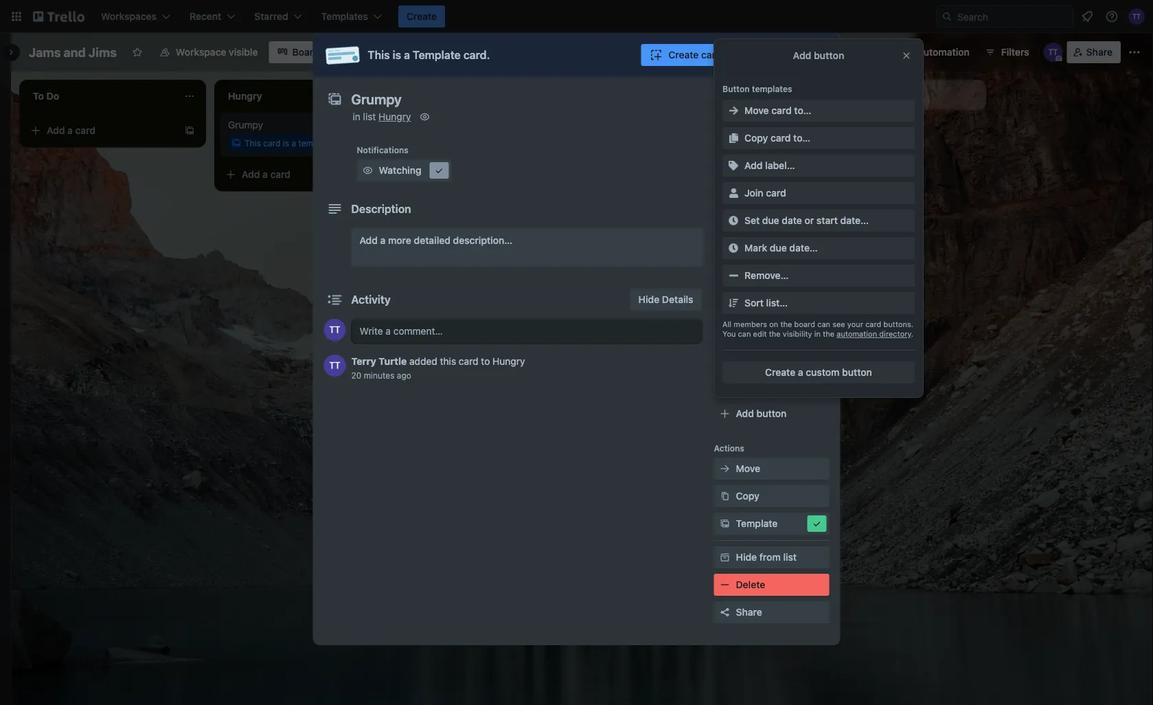 Task type: describe. For each thing, give the bounding box(es) containing it.
or
[[805, 215, 815, 226]]

custom fields
[[736, 297, 801, 308]]

due for set
[[763, 215, 780, 226]]

mark due date…
[[745, 242, 818, 254]]

sort
[[745, 297, 764, 309]]

sm image for 'automation' button
[[899, 41, 918, 60]]

automation directory .
[[837, 330, 914, 338]]

join
[[745, 187, 764, 199]]

checklist link
[[714, 209, 830, 231]]

primary element
[[0, 0, 1154, 33]]

1 horizontal spatial can
[[818, 320, 831, 329]]

add to template
[[714, 140, 779, 149]]

move for move card to…
[[745, 105, 769, 116]]

sm image for set due date or start date… button
[[727, 214, 741, 227]]

add button inside button
[[736, 408, 787, 419]]

and
[[64, 45, 86, 59]]

0 vertical spatial terry turtle (terryturtle) image
[[1129, 8, 1146, 25]]

members
[[734, 320, 768, 329]]

edit
[[754, 330, 767, 338]]

0 vertical spatial is
[[393, 48, 401, 62]]

sm image for sort list… button
[[727, 296, 741, 310]]

copy card to… button
[[723, 127, 915, 149]]

search image
[[942, 11, 953, 22]]

added
[[410, 356, 438, 367]]

filters
[[1002, 46, 1030, 58]]

cover link
[[714, 264, 830, 286]]

add a more detailed description…
[[360, 235, 513, 246]]

set due date or start date…
[[745, 215, 869, 226]]

notifications
[[357, 145, 409, 155]]

create a custom button
[[766, 367, 873, 378]]

create for create card from template
[[669, 49, 699, 60]]

board
[[795, 320, 816, 329]]

sm image for "copy" 'link'
[[718, 489, 732, 503]]

to… for move card to…
[[795, 105, 812, 116]]

button inside "add button" button
[[757, 408, 787, 419]]

0 horizontal spatial create from template… image
[[184, 125, 195, 136]]

0 vertical spatial in
[[353, 111, 361, 122]]

show menu image
[[1128, 45, 1142, 59]]

1 vertical spatial create from template… image
[[379, 169, 390, 180]]

add a card button for leftmost create from template… icon
[[25, 120, 179, 142]]

the right "on"
[[781, 320, 793, 329]]

0 horizontal spatial add a card
[[47, 125, 96, 136]]

move card to…
[[745, 105, 812, 116]]

this is a template card.
[[368, 48, 490, 62]]

create button
[[399, 5, 445, 27]]

set
[[745, 215, 760, 226]]

remove…
[[745, 270, 789, 281]]

this card is a template.
[[245, 138, 335, 148]]

list for add another list
[[883, 89, 897, 100]]

from inside create card from template button
[[725, 49, 746, 60]]

sm image for remove… button
[[727, 269, 741, 282]]

button inside create a custom button button
[[843, 367, 873, 378]]

minutes
[[364, 370, 395, 380]]

a inside button
[[798, 367, 804, 378]]

template.
[[299, 138, 335, 148]]

more
[[388, 235, 412, 246]]

20 minutes ago link
[[352, 370, 412, 380]]

template button
[[714, 513, 830, 535]]

remove… button
[[723, 265, 915, 287]]

0 horizontal spatial power-ups
[[714, 332, 759, 342]]

sm image inside "watching" button
[[433, 164, 446, 177]]

card inside terry turtle added this card to hungry 20 minutes ago
[[459, 356, 479, 367]]

this for this card is a template.
[[245, 138, 261, 148]]

0 horizontal spatial hungry
[[379, 111, 411, 122]]

power- inside power-ups button
[[837, 46, 870, 58]]

sort list…
[[745, 297, 788, 309]]

hide from list
[[736, 551, 797, 563]]

delete
[[736, 579, 766, 590]]

board
[[292, 46, 319, 58]]

Search field
[[953, 6, 1073, 27]]

grumpy
[[228, 119, 263, 131]]

list…
[[767, 297, 788, 309]]

grumpy link
[[228, 118, 388, 132]]

buttons.
[[884, 320, 914, 329]]

0 horizontal spatial list
[[363, 111, 376, 122]]

1 vertical spatial terry turtle (terryturtle) image
[[324, 319, 346, 341]]

automation
[[837, 330, 878, 338]]

add power-ups
[[736, 352, 807, 363]]

sort list… button
[[723, 292, 915, 314]]

board link
[[269, 41, 328, 63]]

1 horizontal spatial add a card
[[242, 169, 291, 180]]

2 vertical spatial ups
[[789, 352, 807, 363]]

custom
[[736, 297, 772, 308]]

members
[[736, 159, 779, 170]]

hide details
[[639, 294, 694, 305]]

label…
[[766, 160, 796, 171]]

in list hungry
[[353, 111, 411, 122]]

sm image for "watching" button
[[361, 164, 375, 177]]

ups inside button
[[870, 46, 888, 58]]

workspace
[[176, 46, 226, 58]]

mark
[[745, 242, 768, 254]]

sm image for join card button
[[727, 186, 741, 200]]

workspace visible button
[[151, 41, 266, 63]]

all members on the board can see your card buttons. you can edit the visibility in the
[[723, 320, 914, 338]]

20
[[352, 370, 362, 380]]

copy for copy
[[736, 490, 760, 502]]

power-ups button
[[810, 41, 896, 63]]

card inside the all members on the board can see your card buttons. you can edit the visibility in the
[[866, 320, 882, 329]]

sm image for labels link
[[718, 186, 732, 199]]

add label…
[[745, 160, 796, 171]]

attachment button
[[714, 236, 830, 258]]

copy for copy card to…
[[745, 132, 769, 144]]

terry turtle added this card to hungry 20 minutes ago
[[352, 356, 525, 380]]

start
[[817, 215, 838, 226]]

custom fields button
[[714, 296, 830, 309]]

due for mark
[[770, 242, 787, 254]]

add a more detailed description… link
[[352, 228, 703, 267]]

list for hide from list
[[784, 551, 797, 563]]

create for create
[[407, 11, 437, 22]]

in inside the all members on the board can see your card buttons. you can edit the visibility in the
[[815, 330, 821, 338]]

0 vertical spatial template
[[413, 48, 461, 62]]

sm image for move link
[[718, 462, 732, 476]]

detailed
[[414, 235, 451, 246]]

hungry link
[[379, 111, 411, 122]]

sm image for add label… "button"
[[727, 159, 741, 172]]

add inside button
[[825, 89, 843, 100]]

terry turtle (terryturtle) image
[[1044, 43, 1064, 62]]

set due date or start date… button
[[723, 210, 915, 232]]

ago
[[397, 370, 412, 380]]

mark due date… button
[[723, 237, 915, 259]]

star or unstar board image
[[132, 47, 143, 58]]



Task type: vqa. For each thing, say whether or not it's contained in the screenshot.
the right Cards
no



Task type: locate. For each thing, give the bounding box(es) containing it.
1 horizontal spatial add a card button
[[220, 164, 374, 186]]

sm image inside the delete link
[[718, 578, 732, 592]]

can down 'members'
[[738, 330, 751, 338]]

0 horizontal spatial can
[[738, 330, 751, 338]]

visible
[[229, 46, 258, 58]]

1 vertical spatial ups
[[743, 332, 759, 342]]

template down create from template… image
[[743, 140, 779, 149]]

due right mark
[[770, 242, 787, 254]]

1 vertical spatial copy
[[736, 490, 760, 502]]

card.
[[464, 48, 490, 62]]

sm image
[[418, 110, 432, 124], [718, 158, 732, 172], [433, 164, 446, 177], [727, 214, 741, 227], [727, 241, 741, 255], [718, 517, 732, 531], [811, 517, 824, 531], [718, 550, 732, 564], [718, 578, 732, 592]]

automation directory link
[[837, 330, 912, 338]]

add button button
[[714, 403, 830, 425]]

sm image for the checklist link
[[718, 213, 732, 227]]

ups left 'close popover' image
[[870, 46, 888, 58]]

0 vertical spatial list
[[883, 89, 897, 100]]

this right the customize views 'image'
[[368, 48, 390, 62]]

0 vertical spatial date…
[[841, 215, 869, 226]]

share for topmost share button
[[1087, 46, 1113, 58]]

actions
[[714, 443, 745, 453]]

move card to… button
[[723, 100, 915, 122]]

your
[[848, 320, 864, 329]]

1 vertical spatial list
[[363, 111, 376, 122]]

list inside add another list button
[[883, 89, 897, 100]]

hide left 'details'
[[639, 294, 660, 305]]

1 vertical spatial to
[[481, 356, 490, 367]]

1 vertical spatial automation
[[714, 387, 761, 397]]

date… inside set due date or start date… button
[[841, 215, 869, 226]]

2 vertical spatial list
[[784, 551, 797, 563]]

0 horizontal spatial ups
[[743, 332, 759, 342]]

sm image inside "copy" 'link'
[[718, 489, 732, 503]]

copy down move link
[[736, 490, 760, 502]]

sm image inside remove… button
[[727, 269, 741, 282]]

watching button
[[357, 159, 452, 181]]

share left "show menu" image
[[1087, 46, 1113, 58]]

due right set
[[763, 215, 780, 226]]

1 vertical spatial share button
[[714, 601, 830, 623]]

description…
[[453, 235, 513, 246]]

1 horizontal spatial is
[[393, 48, 401, 62]]

add a card
[[47, 125, 96, 136], [242, 169, 291, 180]]

to… inside copy card to… "button"
[[794, 132, 811, 144]]

.
[[912, 330, 914, 338]]

1 vertical spatial is
[[283, 138, 289, 148]]

1 horizontal spatial in
[[815, 330, 821, 338]]

attachment
[[736, 242, 789, 253]]

jams and jims
[[29, 45, 117, 59]]

template up templates
[[748, 49, 789, 60]]

join card button
[[723, 182, 915, 204]]

from up the delete link
[[760, 551, 781, 563]]

copy left create from template… image
[[745, 132, 769, 144]]

sm image inside the hide from list link
[[718, 550, 732, 564]]

Write a comment text field
[[352, 319, 703, 344]]

copy inside "button"
[[745, 132, 769, 144]]

1 vertical spatial add a card
[[242, 169, 291, 180]]

join card
[[745, 187, 787, 199]]

move down button templates
[[745, 105, 769, 116]]

sm image for copy card to… "button"
[[727, 131, 741, 145]]

jims
[[89, 45, 117, 59]]

1 horizontal spatial share button
[[1068, 41, 1122, 63]]

description
[[352, 202, 411, 215]]

share button down 0 notifications image
[[1068, 41, 1122, 63]]

1 horizontal spatial from
[[760, 551, 781, 563]]

0 vertical spatial hide
[[639, 294, 660, 305]]

1 vertical spatial in
[[815, 330, 821, 338]]

add button up actions
[[736, 408, 787, 419]]

sm image inside "cover" "link"
[[718, 268, 732, 282]]

hide for hide from list
[[736, 551, 757, 563]]

1 horizontal spatial share
[[1087, 46, 1113, 58]]

template
[[413, 48, 461, 62], [736, 518, 778, 529]]

terry turtle (terryturtle) image
[[1129, 8, 1146, 25], [324, 319, 346, 341], [324, 355, 346, 377]]

0 horizontal spatial share button
[[714, 601, 830, 623]]

create from template… image down notifications
[[379, 169, 390, 180]]

create for create a custom button
[[766, 367, 796, 378]]

2 horizontal spatial list
[[883, 89, 897, 100]]

0 vertical spatial add a card
[[47, 125, 96, 136]]

ups down 'members'
[[743, 332, 759, 342]]

ups down the visibility
[[789, 352, 807, 363]]

0 horizontal spatial in
[[353, 111, 361, 122]]

create from template… image
[[184, 125, 195, 136], [379, 169, 390, 180]]

2 vertical spatial button
[[757, 408, 787, 419]]

1 vertical spatial hide
[[736, 551, 757, 563]]

automation up "add button" button
[[714, 387, 761, 397]]

share button down the delete link
[[714, 601, 830, 623]]

power- inside add power-ups link
[[757, 352, 789, 363]]

add button up move card to… button
[[793, 50, 845, 61]]

power-ups down all
[[714, 332, 759, 342]]

0 horizontal spatial this
[[245, 138, 261, 148]]

0 vertical spatial share button
[[1068, 41, 1122, 63]]

2 vertical spatial create
[[766, 367, 796, 378]]

1 horizontal spatial add button
[[793, 50, 845, 61]]

share for the left share button
[[736, 606, 763, 618]]

0 vertical spatial share
[[1087, 46, 1113, 58]]

list inside the hide from list link
[[784, 551, 797, 563]]

sm image inside sort list… button
[[727, 296, 741, 310]]

sm image inside 'automation' button
[[899, 41, 918, 60]]

date… down set due date or start date… on the right of the page
[[790, 242, 818, 254]]

due inside button
[[770, 242, 787, 254]]

hide details link
[[631, 289, 702, 311]]

is
[[393, 48, 401, 62], [283, 138, 289, 148]]

in down board
[[815, 330, 821, 338]]

sm image inside "watching" button
[[361, 164, 375, 177]]

1 vertical spatial template
[[743, 140, 779, 149]]

1 horizontal spatial power-ups
[[837, 46, 888, 58]]

0 vertical spatial can
[[818, 320, 831, 329]]

0 vertical spatial power-ups
[[837, 46, 888, 58]]

to inside terry turtle added this card to hungry 20 minutes ago
[[481, 356, 490, 367]]

the down "on"
[[769, 330, 781, 338]]

delete link
[[714, 574, 830, 596]]

automation
[[918, 46, 970, 58], [714, 387, 761, 397]]

1 horizontal spatial power-
[[757, 352, 789, 363]]

filters button
[[981, 41, 1034, 63]]

2 horizontal spatial create
[[766, 367, 796, 378]]

date… right the start
[[841, 215, 869, 226]]

this for this is a template card.
[[368, 48, 390, 62]]

this
[[368, 48, 390, 62], [245, 138, 261, 148]]

1 vertical spatial create
[[669, 49, 699, 60]]

customize views image
[[334, 45, 348, 59]]

template left card.
[[413, 48, 461, 62]]

0 vertical spatial button
[[814, 50, 845, 61]]

switch to… image
[[10, 10, 23, 23]]

create card from template
[[669, 49, 789, 60]]

0 notifications image
[[1080, 8, 1096, 25]]

0 vertical spatial template
[[748, 49, 789, 60]]

hungry inside terry turtle added this card to hungry 20 minutes ago
[[493, 356, 525, 367]]

None text field
[[345, 87, 798, 111]]

you
[[723, 330, 736, 338]]

0 vertical spatial due
[[763, 215, 780, 226]]

list right another
[[883, 89, 897, 100]]

copy inside 'link'
[[736, 490, 760, 502]]

list
[[883, 89, 897, 100], [363, 111, 376, 122], [784, 551, 797, 563]]

0 horizontal spatial date…
[[790, 242, 818, 254]]

hide
[[639, 294, 660, 305], [736, 551, 757, 563]]

1 vertical spatial hungry
[[493, 356, 525, 367]]

watching
[[379, 165, 422, 176]]

1 vertical spatial share
[[736, 606, 763, 618]]

0 vertical spatial power-
[[837, 46, 870, 58]]

in left "hungry" link
[[353, 111, 361, 122]]

0 vertical spatial add button
[[793, 50, 845, 61]]

to… inside move card to… button
[[795, 105, 812, 116]]

0 vertical spatial ups
[[870, 46, 888, 58]]

card inside "button"
[[771, 132, 791, 144]]

add inside "button"
[[745, 160, 763, 171]]

sm image for the hide from list link
[[718, 550, 732, 564]]

button templates
[[723, 84, 793, 93]]

sm image inside move link
[[718, 462, 732, 476]]

add
[[793, 50, 812, 61], [825, 89, 843, 100], [47, 125, 65, 136], [714, 140, 731, 149], [745, 160, 763, 171], [242, 169, 260, 180], [360, 235, 378, 246], [736, 352, 755, 363], [736, 408, 755, 419]]

workspace visible
[[176, 46, 258, 58]]

1 vertical spatial power-
[[714, 332, 743, 342]]

fields
[[774, 297, 801, 308]]

turtle
[[379, 356, 407, 367]]

0 horizontal spatial from
[[725, 49, 746, 60]]

jams
[[29, 45, 61, 59]]

Board name text field
[[22, 41, 124, 63]]

1 horizontal spatial hungry
[[493, 356, 525, 367]]

hungry
[[379, 111, 411, 122], [493, 356, 525, 367]]

can
[[818, 320, 831, 329], [738, 330, 751, 338]]

2 vertical spatial terry turtle (terryturtle) image
[[324, 355, 346, 377]]

0 horizontal spatial automation
[[714, 387, 761, 397]]

close popover image
[[902, 50, 913, 61]]

add inside button
[[736, 408, 755, 419]]

move inside button
[[745, 105, 769, 116]]

button
[[814, 50, 845, 61], [843, 367, 873, 378], [757, 408, 787, 419]]

sm image inside set due date or start date… button
[[727, 214, 741, 227]]

to…
[[795, 105, 812, 116], [794, 132, 811, 144]]

0 vertical spatial copy
[[745, 132, 769, 144]]

add label… button
[[723, 155, 915, 177]]

add another list
[[825, 89, 897, 100]]

button right custom
[[843, 367, 873, 378]]

template down "copy" 'link'
[[736, 518, 778, 529]]

create a custom button button
[[723, 361, 915, 383]]

move down actions
[[736, 463, 761, 474]]

to
[[733, 140, 741, 149], [481, 356, 490, 367]]

to… for copy card to…
[[794, 132, 811, 144]]

custom
[[806, 367, 840, 378]]

copy card to…
[[745, 132, 811, 144]]

1 vertical spatial template
[[736, 518, 778, 529]]

date
[[782, 215, 803, 226]]

sm image inside move card to… button
[[727, 104, 741, 118]]

0 vertical spatial create from template… image
[[184, 125, 195, 136]]

0 vertical spatial to…
[[795, 105, 812, 116]]

1 vertical spatial add button
[[736, 408, 787, 419]]

template
[[748, 49, 789, 60], [743, 140, 779, 149]]

0 horizontal spatial add button
[[736, 408, 787, 419]]

this down grumpy
[[245, 138, 261, 148]]

0 vertical spatial this
[[368, 48, 390, 62]]

1 vertical spatial can
[[738, 330, 751, 338]]

automation down search image in the right of the page
[[918, 46, 970, 58]]

sm image for mark due date… button
[[727, 241, 741, 255]]

1 vertical spatial this
[[245, 138, 261, 148]]

0 vertical spatial create
[[407, 11, 437, 22]]

is down create button
[[393, 48, 401, 62]]

move for move
[[736, 463, 761, 474]]

hide up delete
[[736, 551, 757, 563]]

to up members
[[733, 140, 741, 149]]

0 horizontal spatial share
[[736, 606, 763, 618]]

create from template… image left grumpy
[[184, 125, 195, 136]]

share
[[1087, 46, 1113, 58], [736, 606, 763, 618]]

1 vertical spatial power-ups
[[714, 332, 759, 342]]

copy link
[[714, 485, 830, 507]]

1 vertical spatial to…
[[794, 132, 811, 144]]

automation button
[[899, 41, 978, 63]]

another
[[845, 89, 881, 100]]

power- up add another list
[[837, 46, 870, 58]]

templates
[[752, 84, 793, 93]]

see
[[833, 320, 846, 329]]

1 horizontal spatial ups
[[789, 352, 807, 363]]

can left see
[[818, 320, 831, 329]]

move
[[745, 105, 769, 116], [736, 463, 761, 474]]

move link
[[714, 458, 830, 480]]

1 vertical spatial due
[[770, 242, 787, 254]]

the down see
[[823, 330, 835, 338]]

add another list button
[[800, 80, 987, 110]]

button
[[723, 84, 750, 93]]

1 horizontal spatial hide
[[736, 551, 757, 563]]

1 vertical spatial move
[[736, 463, 761, 474]]

card inside button
[[772, 105, 792, 116]]

hide for hide details
[[639, 294, 660, 305]]

create card from template button
[[641, 44, 797, 66]]

power-ups up another
[[837, 46, 888, 58]]

1 vertical spatial add a card button
[[220, 164, 374, 186]]

sm image inside mark due date… button
[[727, 241, 741, 255]]

0 vertical spatial to
[[733, 140, 741, 149]]

the
[[781, 320, 793, 329], [769, 330, 781, 338], [823, 330, 835, 338]]

0 horizontal spatial template
[[413, 48, 461, 62]]

add power-ups link
[[714, 346, 830, 368]]

1 horizontal spatial create from template… image
[[379, 169, 390, 180]]

share down delete
[[736, 606, 763, 618]]

sm image for the members link
[[718, 158, 732, 172]]

list left "hungry" link
[[363, 111, 376, 122]]

sm image inside the members link
[[718, 158, 732, 172]]

hide from list link
[[714, 546, 830, 568]]

activity
[[352, 293, 391, 306]]

is down 'grumpy' link
[[283, 138, 289, 148]]

add a card button
[[25, 120, 179, 142], [220, 164, 374, 186]]

1 horizontal spatial automation
[[918, 46, 970, 58]]

all
[[723, 320, 732, 329]]

0 horizontal spatial is
[[283, 138, 289, 148]]

power- down all
[[714, 332, 743, 342]]

template inside button
[[748, 49, 789, 60]]

0 vertical spatial move
[[745, 105, 769, 116]]

0 horizontal spatial hide
[[639, 294, 660, 305]]

0 horizontal spatial create
[[407, 11, 437, 22]]

0 vertical spatial hungry
[[379, 111, 411, 122]]

button up add another list
[[814, 50, 845, 61]]

from up button
[[725, 49, 746, 60]]

2 horizontal spatial ups
[[870, 46, 888, 58]]

open information menu image
[[1106, 10, 1119, 23]]

hide inside 'hide details' link
[[639, 294, 660, 305]]

add a card button for the bottommost create from template… icon
[[220, 164, 374, 186]]

0 horizontal spatial to
[[481, 356, 490, 367]]

automation inside button
[[918, 46, 970, 58]]

power-ups inside button
[[837, 46, 888, 58]]

to… up copy card to… "button"
[[795, 105, 812, 116]]

1 horizontal spatial date…
[[841, 215, 869, 226]]

sm image inside add label… "button"
[[727, 159, 741, 172]]

create from template… image
[[770, 125, 781, 136]]

1 horizontal spatial to
[[733, 140, 741, 149]]

sm image inside labels link
[[718, 186, 732, 199]]

date… inside mark due date… button
[[790, 242, 818, 254]]

button up move link
[[757, 408, 787, 419]]

add button
[[793, 50, 845, 61], [736, 408, 787, 419]]

sm image for move card to… button
[[727, 104, 741, 118]]

hungry down write a comment text box
[[493, 356, 525, 367]]

checklist
[[736, 214, 779, 225]]

from inside the hide from list link
[[760, 551, 781, 563]]

1 vertical spatial from
[[760, 551, 781, 563]]

0 horizontal spatial add a card button
[[25, 120, 179, 142]]

hungry up notifications
[[379, 111, 411, 122]]

list up the delete link
[[784, 551, 797, 563]]

directory
[[880, 330, 912, 338]]

1 vertical spatial button
[[843, 367, 873, 378]]

visibility
[[783, 330, 813, 338]]

sm image inside the checklist link
[[718, 213, 732, 227]]

date…
[[841, 215, 869, 226], [790, 242, 818, 254]]

sm image for template button
[[718, 517, 732, 531]]

power- down edit
[[757, 352, 789, 363]]

1 horizontal spatial create
[[669, 49, 699, 60]]

labels
[[736, 187, 766, 198]]

details
[[662, 294, 694, 305]]

to… right create from template… image
[[794, 132, 811, 144]]

template inside button
[[736, 518, 778, 529]]

due inside button
[[763, 215, 780, 226]]

sm image inside copy card to… "button"
[[727, 131, 741, 145]]

to right this
[[481, 356, 490, 367]]

2 vertical spatial power-
[[757, 352, 789, 363]]

sm image for the delete link
[[718, 578, 732, 592]]

create inside primary element
[[407, 11, 437, 22]]

sm image for "cover" "link"
[[718, 268, 732, 282]]

sm image
[[899, 41, 918, 60], [727, 104, 741, 118], [727, 131, 741, 145], [727, 159, 741, 172], [361, 164, 375, 177], [718, 186, 732, 199], [727, 186, 741, 200], [718, 213, 732, 227], [718, 268, 732, 282], [727, 269, 741, 282], [727, 296, 741, 310], [718, 462, 732, 476], [718, 489, 732, 503]]

1 horizontal spatial template
[[736, 518, 778, 529]]

sm image inside join card button
[[727, 186, 741, 200]]

from
[[725, 49, 746, 60], [760, 551, 781, 563]]



